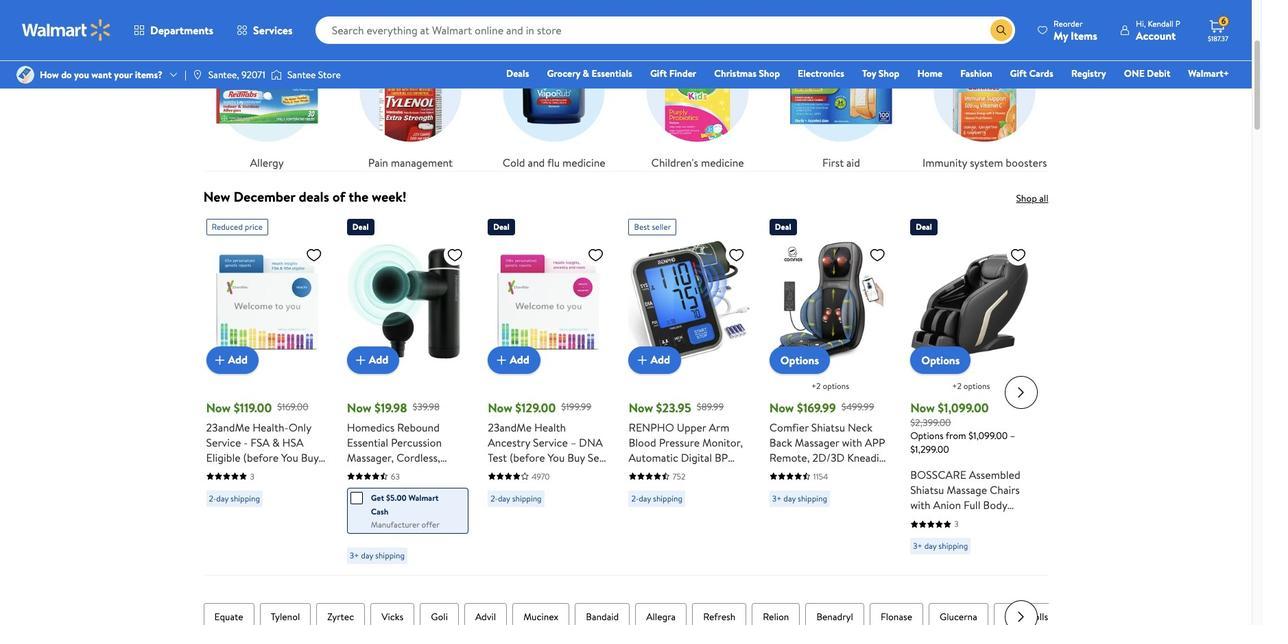Task type: locate. For each thing, give the bounding box(es) containing it.
1 now from the left
[[206, 399, 231, 416]]

pressure down monitor,
[[702, 465, 743, 480]]

home left fashion link
[[918, 67, 943, 80]]

0 vertical spatial home
[[918, 67, 943, 80]]

0 horizontal spatial gift
[[651, 67, 667, 80]]

$1,099.00 up from
[[938, 399, 990, 416]]

1 horizontal spatial 23andme
[[488, 420, 532, 435]]

1 horizontal spatial see
[[588, 450, 605, 465]]

0 horizontal spatial 2-
[[209, 493, 216, 504]]

allegra
[[647, 610, 676, 624]]

2 important from the left
[[488, 465, 536, 480]]

day for $129.00
[[498, 493, 511, 504]]

with left anion
[[911, 498, 931, 513]]

list
[[195, 16, 1057, 171]]

day down ancestry
[[498, 493, 511, 504]]

1 gift from the left
[[651, 67, 667, 80]]

seat
[[770, 495, 791, 510]]

1 vertical spatial with
[[658, 480, 678, 495]]

1 horizontal spatial  image
[[271, 68, 282, 82]]

1 you from the left
[[281, 450, 299, 465]]

info inside 'now $119.00 $169.00 23andme health-only service - fsa & hsa eligible (before you buy see important test info below)'
[[298, 465, 317, 480]]

1 horizontal spatial +2 options
[[953, 380, 991, 392]]

1 vertical spatial blood
[[672, 465, 700, 480]]

buy down $199.99
[[568, 450, 585, 465]]

2 +2 from the left
[[953, 380, 962, 392]]

shop left all on the right top
[[1017, 192, 1038, 205]]

important down ancestry
[[488, 465, 536, 480]]

2-day shipping for $119.00
[[209, 493, 260, 504]]

shipping up gifts at the bottom right of page
[[798, 493, 828, 504]]

1 vertical spatial $1,099.00
[[969, 429, 1008, 443]]

shop right christmas
[[759, 67, 781, 80]]

4 add button from the left
[[629, 346, 682, 374]]

2 horizontal spatial 2-
[[632, 493, 639, 504]]

options link for now $169.99
[[770, 346, 831, 374]]

2 horizontal spatial 3+ day shipping
[[914, 540, 969, 552]]

massager,
[[347, 450, 394, 465]]

2- for now $119.00
[[209, 493, 216, 504]]

3 add from the left
[[510, 352, 530, 368]]

23andme health   ancestry service – dna test (before you buy see important test info below) image
[[488, 241, 610, 363]]

relion
[[763, 610, 790, 624]]

2 deal from the left
[[494, 221, 510, 233]]

add up $119.00
[[228, 352, 248, 368]]

gift for gift cards
[[1011, 67, 1028, 80]]

1 vertical spatial 3
[[955, 518, 959, 530]]

1 info from the left
[[298, 465, 317, 480]]

shipping down manufacturer
[[375, 550, 405, 561]]

23andme health-only service - fsa & hsa eligible (before you buy see important test info below) image
[[206, 241, 328, 363]]

electronics link
[[792, 66, 851, 81]]

0 horizontal spatial 3+
[[350, 550, 359, 561]]

1 horizontal spatial add to cart image
[[635, 352, 651, 368]]

add up $129.00
[[510, 352, 530, 368]]

2 service from the left
[[533, 435, 568, 450]]

3+ up ideal
[[773, 493, 782, 504]]

mucinex link
[[513, 603, 570, 625]]

2-day shipping up users,
[[632, 493, 683, 504]]

0 horizontal spatial  image
[[16, 66, 34, 84]]

eligible
[[206, 450, 241, 465]]

1 medicine from the left
[[563, 155, 606, 170]]

home right the for
[[646, 526, 675, 541]]

3+ down recliner at the bottom of page
[[914, 540, 923, 552]]

buy down only
[[301, 450, 319, 465]]

important down -
[[226, 465, 274, 480]]

add button up $23.95
[[629, 346, 682, 374]]

1 horizontal spatial gift
[[1011, 67, 1028, 80]]

2- down eligible
[[209, 493, 216, 504]]

2 options from the left
[[964, 380, 991, 392]]

1 horizontal spatial shiatsu
[[911, 483, 945, 498]]

2 add from the left
[[369, 352, 389, 368]]

see inside 'now $119.00 $169.00 23andme health-only service - fsa & hsa eligible (before you buy see important test info below)'
[[206, 465, 224, 480]]

shiatsu
[[812, 420, 846, 435], [911, 483, 945, 498]]

add button up $129.00
[[488, 346, 541, 374]]

1 horizontal spatial info
[[560, 465, 579, 480]]

2 2-day shipping from the left
[[491, 493, 542, 504]]

1 options link from the left
[[770, 346, 831, 374]]

1 horizontal spatial with
[[843, 435, 863, 450]]

gift
[[651, 67, 667, 80], [1011, 67, 1028, 80]]

test down the hsa
[[276, 465, 295, 480]]

shipping for $169.99
[[798, 493, 828, 504]]

0 horizontal spatial 2-day shipping
[[209, 493, 260, 504]]

add for now $129.00
[[510, 352, 530, 368]]

essential
[[347, 435, 389, 450]]

1 horizontal spatial add to cart image
[[353, 352, 369, 368]]

deal for now $169.99
[[775, 221, 792, 233]]

0 vertical spatial massage
[[770, 465, 811, 480]]

equate link
[[204, 603, 254, 625]]

$1,099.00 right from
[[969, 429, 1008, 443]]

services button
[[225, 14, 305, 47]]

0 horizontal spatial shop
[[759, 67, 781, 80]]

benadryl
[[817, 610, 854, 624]]

now inside now $169.99 $499.99 comfier shiatsu neck back massager with app remote, 2d/3d kneading massage chair pad, heating compression seat cushion massagers, ideal gifts
[[770, 399, 795, 416]]

with inside now $169.99 $499.99 comfier shiatsu neck back massager with app remote, 2d/3d kneading massage chair pad, heating compression seat cushion massagers, ideal gifts
[[843, 435, 863, 450]]

allegra link
[[636, 603, 687, 625]]

3+ day shipping down recliner at the bottom of page
[[914, 540, 969, 552]]

0 horizontal spatial add to cart image
[[494, 352, 510, 368]]

fashion
[[961, 67, 993, 80]]

240
[[669, 510, 688, 526]]

and
[[528, 155, 545, 170]]

options up $169.99
[[781, 353, 820, 368]]

add to favorites list, 23andme health   ancestry service – dna test (before you buy see important test info below) image
[[588, 247, 604, 264]]

service left -
[[206, 435, 241, 450]]

2-day shipping for $23.95
[[632, 493, 683, 504]]

2-day shipping down eligible
[[209, 493, 260, 504]]

3
[[250, 471, 255, 482], [955, 518, 959, 530]]

blood up the lcd on the bottom of page
[[672, 465, 700, 480]]

0 horizontal spatial 3+ day shipping
[[350, 550, 405, 561]]

1 vertical spatial shiatsu
[[911, 483, 945, 498]]

1 2- from the left
[[209, 493, 216, 504]]

essentials
[[592, 67, 633, 80]]

4 deal from the left
[[916, 221, 933, 233]]

now left $119.00
[[206, 399, 231, 416]]

with inside now $23.95 $89.99 renpho upper arm blood pressure monitor, automatic digital bp machine blood pressure cuffs with speaker, extra large cuff, lcd display, 2 users, 240 recordings for home office travel parents pregnancy
[[658, 480, 678, 495]]

hsa
[[282, 435, 304, 450]]

1 vertical spatial massage
[[947, 483, 988, 498]]

shiatsu up recliner at the bottom of page
[[911, 483, 945, 498]]

massage inside bosscare assembled shiatsu massage chairs with anion full body recliner sl-track, thai stretch black
[[947, 483, 988, 498]]

now up homedics
[[347, 399, 372, 416]]

3+ day shipping down manufacturer
[[350, 550, 405, 561]]

2 +2 options from the left
[[953, 380, 991, 392]]

3 deal from the left
[[775, 221, 792, 233]]

23andme inside now $129.00 $199.99 23andme health ancestry service – dna test (before you buy see important test info below)
[[488, 420, 532, 435]]

2-day shipping down '4970'
[[491, 493, 542, 504]]

+2 up now $1,099.00 $2,399.00 options from $1,099.00 – $1,299.00
[[953, 380, 962, 392]]

2 horizontal spatial test
[[538, 465, 557, 480]]

2 info from the left
[[560, 465, 579, 480]]

1 horizontal spatial massage
[[947, 483, 988, 498]]

0 horizontal spatial &
[[272, 435, 280, 450]]

registry link
[[1066, 66, 1113, 81]]

Get $5.00 Walmart Cash checkbox
[[351, 492, 363, 504]]

day for $169.99
[[784, 493, 796, 504]]

Walmart Site-Wide search field
[[315, 16, 1016, 44]]

0 horizontal spatial service
[[206, 435, 241, 450]]

1 important from the left
[[226, 465, 274, 480]]

deal for now $19.98
[[353, 221, 369, 233]]

0 horizontal spatial –
[[571, 435, 577, 450]]

0 horizontal spatial info
[[298, 465, 317, 480]]

departments
[[150, 23, 214, 38]]

reorder
[[1054, 18, 1083, 29]]

2 vertical spatial with
[[911, 498, 931, 513]]

3 add button from the left
[[488, 346, 541, 374]]

1 vertical spatial &
[[272, 435, 280, 450]]

options up $169.99
[[823, 380, 850, 392]]

1 horizontal spatial shop
[[879, 67, 900, 80]]

deal
[[353, 221, 369, 233], [494, 221, 510, 233], [775, 221, 792, 233], [916, 221, 933, 233]]

day for $23.95
[[639, 493, 651, 504]]

you down only
[[281, 450, 299, 465]]

offer
[[422, 519, 440, 530]]

1 add button from the left
[[206, 346, 259, 374]]

with right cuffs
[[658, 480, 678, 495]]

toy
[[863, 67, 877, 80]]

santee store
[[288, 68, 341, 82]]

0 horizontal spatial important
[[226, 465, 274, 480]]

1 vertical spatial home
[[646, 526, 675, 541]]

add button for now $23.95
[[629, 346, 682, 374]]

1 horizontal spatial 3
[[955, 518, 959, 530]]

0 horizontal spatial add to cart image
[[212, 352, 228, 368]]

3+ day shipping for now $1,099.00
[[914, 540, 969, 552]]

shipping
[[231, 493, 260, 504], [513, 493, 542, 504], [653, 493, 683, 504], [798, 493, 828, 504], [939, 540, 969, 552], [375, 550, 405, 561]]

1 horizontal spatial 2-day shipping
[[491, 493, 542, 504]]

shop
[[759, 67, 781, 80], [879, 67, 900, 80], [1017, 192, 1038, 205]]

now inside now $129.00 $199.99 23andme health ancestry service – dna test (before you buy see important test info below)
[[488, 399, 513, 416]]

hi, kendall p account
[[1137, 18, 1181, 43]]

product group
[[206, 214, 328, 569], [347, 214, 469, 569], [488, 214, 610, 569], [629, 214, 751, 569], [770, 214, 892, 569], [911, 214, 1033, 569]]

1 add from the left
[[228, 352, 248, 368]]

add button up $19.98
[[347, 346, 400, 374]]

cold
[[503, 155, 526, 170]]

now up "$1,299.00"
[[911, 399, 936, 416]]

shipping down eligible
[[231, 493, 260, 504]]

1 horizontal spatial important
[[488, 465, 536, 480]]

seller
[[652, 221, 672, 233]]

day down recliner at the bottom of page
[[925, 540, 937, 552]]

gift cards
[[1011, 67, 1054, 80]]

1 horizontal spatial pressure
[[702, 465, 743, 480]]

+2 up $169.99
[[812, 380, 821, 392]]

items?
[[135, 68, 163, 82]]

0 horizontal spatial see
[[206, 465, 224, 480]]

1 deal from the left
[[353, 221, 369, 233]]

bosscare assembled shiatsu massage chairs with anion full body recliner sl-track, thai stretch black image
[[911, 241, 1033, 363]]

best seller
[[635, 221, 672, 233]]

massage up sl-
[[947, 483, 988, 498]]

1 options from the left
[[823, 380, 850, 392]]

options link up $169.99
[[770, 346, 831, 374]]

2 add to cart image from the left
[[353, 352, 369, 368]]

reduced
[[212, 221, 243, 233]]

next slide for navpills list image
[[1005, 600, 1038, 625]]

add button up $119.00
[[206, 346, 259, 374]]

all
[[1040, 192, 1049, 205]]

test down health
[[538, 465, 557, 480]]

now for $119.00
[[206, 399, 231, 416]]

+2 options for now $169.99
[[812, 380, 850, 392]]

3 down anion
[[955, 518, 959, 530]]

 image
[[16, 66, 34, 84], [271, 68, 282, 82]]

2 medicine from the left
[[701, 155, 745, 170]]

add up $23.95
[[651, 352, 671, 368]]

0 horizontal spatial options link
[[770, 346, 831, 374]]

product group containing now $19.98
[[347, 214, 469, 569]]

0 vertical spatial blood
[[629, 435, 657, 450]]

heating
[[770, 480, 808, 495]]

shipping down '4970'
[[513, 493, 542, 504]]

gift left cards
[[1011, 67, 1028, 80]]

massage left 1154
[[770, 465, 811, 480]]

 image
[[192, 69, 203, 80]]

now up "comfier"
[[770, 399, 795, 416]]

0 horizontal spatial with
[[658, 480, 678, 495]]

options up $2,399.00
[[922, 353, 960, 368]]

options for now $169.99
[[781, 353, 820, 368]]

3 2-day shipping from the left
[[632, 493, 683, 504]]

percussion
[[391, 435, 442, 450]]

now for $1,099.00
[[911, 399, 936, 416]]

3 2- from the left
[[632, 493, 639, 504]]

1 horizontal spatial you
[[548, 450, 565, 465]]

now inside now $1,099.00 $2,399.00 options from $1,099.00 – $1,299.00
[[911, 399, 936, 416]]

1 buy from the left
[[301, 450, 319, 465]]

1 +2 options from the left
[[812, 380, 850, 392]]

0 horizontal spatial home
[[646, 526, 675, 541]]

3+ day shipping up gifts at the bottom right of page
[[773, 493, 828, 504]]

how
[[40, 68, 59, 82]]

walmart
[[409, 492, 439, 504]]

0 horizontal spatial massage
[[770, 465, 811, 480]]

1 23andme from the left
[[206, 420, 250, 435]]

kneading
[[848, 450, 892, 465]]

shiatsu down $169.99
[[812, 420, 846, 435]]

1 horizontal spatial service
[[533, 435, 568, 450]]

0 horizontal spatial +2
[[812, 380, 821, 392]]

2 you from the left
[[548, 450, 565, 465]]

advil
[[476, 610, 496, 624]]

0 vertical spatial shiatsu
[[812, 420, 846, 435]]

users,
[[638, 510, 667, 526]]

23andme down $129.00
[[488, 420, 532, 435]]

1 horizontal spatial 2-
[[491, 493, 498, 504]]

4 now from the left
[[629, 399, 654, 416]]

add to cart image for now $119.00
[[212, 352, 228, 368]]

5 product group from the left
[[770, 214, 892, 569]]

renpho upper arm blood pressure monitor, automatic digital bp machine blood pressure cuffs with speaker, extra large cuff, lcd display, 2 users, 240 recordings for home office travel parents pregnancy image
[[629, 241, 751, 363]]

comfier shiatsu neck back massager with app remote, 2d/3d kneading massage chair pad, heating compression seat cushion massagers, ideal gifts image
[[770, 241, 892, 363]]

day down eligible
[[216, 493, 229, 504]]

pressure
[[659, 435, 700, 450], [702, 465, 743, 480]]

of
[[333, 188, 345, 206]]

0 horizontal spatial medicine
[[563, 155, 606, 170]]

1 horizontal spatial +2
[[953, 380, 962, 392]]

dr.
[[1005, 610, 1018, 624]]

buy inside now $129.00 $199.99 23andme health ancestry service – dna test (before you buy see important test info below)
[[568, 450, 585, 465]]

buy inside 'now $119.00 $169.00 23andme health-only service - fsa & hsa eligible (before you buy see important test info below)'
[[301, 450, 319, 465]]

0 horizontal spatial buy
[[301, 450, 319, 465]]

shop right the "toy"
[[879, 67, 900, 80]]

one
[[1125, 67, 1145, 80]]

(before down health-
[[243, 450, 279, 465]]

2 horizontal spatial 2-day shipping
[[632, 493, 683, 504]]

4 add from the left
[[651, 352, 671, 368]]

now inside now $23.95 $89.99 renpho upper arm blood pressure monitor, automatic digital bp machine blood pressure cuffs with speaker, extra large cuff, lcd display, 2 users, 240 recordings for home office travel parents pregnancy
[[629, 399, 654, 416]]

2 horizontal spatial with
[[911, 498, 931, 513]]

 image right the 92071
[[271, 68, 282, 82]]

5 now from the left
[[770, 399, 795, 416]]

+2 options up now $1,099.00 $2,399.00 options from $1,099.00 – $1,299.00
[[953, 380, 991, 392]]

2 add to cart image from the left
[[635, 352, 651, 368]]

1 product group from the left
[[206, 214, 328, 569]]

gift left finder
[[651, 67, 667, 80]]

day up ideal
[[784, 493, 796, 504]]

 image left how
[[16, 66, 34, 84]]

2 2- from the left
[[491, 493, 498, 504]]

6 now from the left
[[911, 399, 936, 416]]

23andme up eligible
[[206, 420, 250, 435]]

2 product group from the left
[[347, 214, 469, 569]]

2 options link from the left
[[911, 346, 971, 374]]

& right fsa
[[272, 435, 280, 450]]

0 vertical spatial $1,099.00
[[938, 399, 990, 416]]

0 horizontal spatial options
[[823, 380, 850, 392]]

options up now $1,099.00 $2,399.00 options from $1,099.00 – $1,299.00
[[964, 380, 991, 392]]

0 horizontal spatial shiatsu
[[812, 420, 846, 435]]

+2 options up $169.99
[[812, 380, 850, 392]]

2 horizontal spatial see
[[1010, 3, 1025, 16]]

with left app
[[843, 435, 863, 450]]

23andme inside 'now $119.00 $169.00 23andme health-only service - fsa & hsa eligible (before you buy see important test info below)'
[[206, 420, 250, 435]]

& right 'grocery'
[[583, 67, 590, 80]]

2 horizontal spatial 3+
[[914, 540, 923, 552]]

large
[[629, 495, 656, 510]]

options link for now $1,099.00
[[911, 346, 971, 374]]

info
[[298, 465, 317, 480], [560, 465, 579, 480]]

0 horizontal spatial test
[[276, 465, 295, 480]]

0 horizontal spatial pressure
[[659, 435, 700, 450]]

app
[[865, 435, 886, 450]]

add to cart image
[[212, 352, 228, 368], [353, 352, 369, 368]]

shop inside 'link'
[[879, 67, 900, 80]]

2 now from the left
[[347, 399, 372, 416]]

– left the dna on the bottom of page
[[571, 435, 577, 450]]

shipping for $23.95
[[653, 493, 683, 504]]

add for now $119.00
[[228, 352, 248, 368]]

+2 options for now $1,099.00
[[953, 380, 991, 392]]

now left $129.00
[[488, 399, 513, 416]]

0 horizontal spatial +2 options
[[812, 380, 850, 392]]

1 horizontal spatial –
[[1011, 429, 1016, 443]]

1 horizontal spatial options link
[[911, 346, 971, 374]]

aid
[[847, 155, 861, 170]]

1 horizontal spatial medicine
[[701, 155, 745, 170]]

cold and flu medicine link
[[491, 27, 618, 171]]

now up renpho
[[629, 399, 654, 416]]

1 service from the left
[[206, 435, 241, 450]]

medicine right children's
[[701, 155, 745, 170]]

with inside bosscare assembled shiatsu massage chairs with anion full body recliner sl-track, thai stretch black
[[911, 498, 931, 513]]

0 vertical spatial &
[[583, 67, 590, 80]]

info right '4970'
[[560, 465, 579, 480]]

service inside now $129.00 $199.99 23andme health ancestry service – dna test (before you buy see important test info below)
[[533, 435, 568, 450]]

3 right the below)
[[250, 471, 255, 482]]

blood up "machine"
[[629, 435, 657, 450]]

3 product group from the left
[[488, 214, 610, 569]]

now for $129.00
[[488, 399, 513, 416]]

test up below)
[[488, 450, 507, 465]]

1 add to cart image from the left
[[494, 352, 510, 368]]

3+ for now $19.98
[[350, 550, 359, 561]]

shipping up 240
[[653, 493, 683, 504]]

ancestry
[[488, 435, 531, 450]]

important inside now $129.00 $199.99 23andme health ancestry service – dna test (before you buy see important test info below)
[[488, 465, 536, 480]]

medicine right 'flu'
[[563, 155, 606, 170]]

3 now from the left
[[488, 399, 513, 416]]

add button for now $129.00
[[488, 346, 541, 374]]

product group containing now $1,099.00
[[911, 214, 1033, 569]]

4 product group from the left
[[629, 214, 751, 569]]

you up '4970'
[[548, 450, 565, 465]]

deal for now $129.00
[[494, 221, 510, 233]]

2 (before from the left
[[510, 450, 545, 465]]

children's medicine link
[[635, 27, 762, 171]]

service inside 'now $119.00 $169.00 23andme health-only service - fsa & hsa eligible (before you buy see important test info below)'
[[206, 435, 241, 450]]

1 horizontal spatial (before
[[510, 450, 545, 465]]

product group containing now $119.00
[[206, 214, 328, 569]]

add to cart image for now $129.00
[[494, 352, 510, 368]]

2 buy from the left
[[568, 450, 585, 465]]

1 horizontal spatial 3+
[[773, 493, 782, 504]]

sl-
[[953, 513, 967, 528]]

$499.99
[[842, 400, 875, 414]]

account
[[1137, 28, 1177, 43]]

0 horizontal spatial (before
[[243, 450, 279, 465]]

parents
[[629, 541, 665, 556]]

now inside now $19.98 $39.98 homedics rebound essential percussion massager, cordless, rechargeable
[[347, 399, 372, 416]]

$19.98
[[375, 399, 407, 416]]

3+ down 'get $5.00 walmart cash' option
[[350, 550, 359, 561]]

health
[[535, 420, 566, 435]]

– up assembled
[[1011, 429, 1016, 443]]

2 23andme from the left
[[488, 420, 532, 435]]

1 +2 from the left
[[812, 380, 821, 392]]

2 gift from the left
[[1011, 67, 1028, 80]]

1 (before from the left
[[243, 450, 279, 465]]

chairs
[[991, 483, 1021, 498]]

2- down ancestry
[[491, 493, 498, 504]]

6 product group from the left
[[911, 214, 1033, 569]]

1 horizontal spatial buy
[[568, 450, 585, 465]]

(before up '4970'
[[510, 450, 545, 465]]

manufacturer
[[371, 519, 420, 530]]

options left from
[[911, 429, 944, 443]]

deals link
[[500, 66, 536, 81]]

0 horizontal spatial 3
[[250, 471, 255, 482]]

info down the hsa
[[298, 465, 317, 480]]

2 add button from the left
[[347, 346, 400, 374]]

comfier
[[770, 420, 809, 435]]

hi,
[[1137, 18, 1147, 29]]

3+ for now $1,099.00
[[914, 540, 923, 552]]

shipping for $119.00
[[231, 493, 260, 504]]

vicks link
[[371, 603, 415, 625]]

63
[[391, 471, 400, 482]]

product group containing now $169.99
[[770, 214, 892, 569]]

service up '4970'
[[533, 435, 568, 450]]

options link up $2,399.00
[[911, 346, 971, 374]]

medicine
[[563, 155, 606, 170], [701, 155, 745, 170]]

1 add to cart image from the left
[[212, 352, 228, 368]]

full
[[964, 498, 981, 513]]

now inside 'now $119.00 $169.00 23andme health-only service - fsa & hsa eligible (before you buy see important test info below)'
[[206, 399, 231, 416]]

massage inside now $169.99 $499.99 comfier shiatsu neck back massager with app remote, 2d/3d kneading massage chair pad, heating compression seat cushion massagers, ideal gifts
[[770, 465, 811, 480]]

glucerna
[[940, 610, 978, 624]]

0 vertical spatial with
[[843, 435, 863, 450]]

pressure up 752
[[659, 435, 700, 450]]

toy shop
[[863, 67, 900, 80]]

0 horizontal spatial 23andme
[[206, 420, 250, 435]]

add to cart image
[[494, 352, 510, 368], [635, 352, 651, 368]]

0 horizontal spatial you
[[281, 450, 299, 465]]

2- up "2"
[[632, 493, 639, 504]]

christmas shop link
[[709, 66, 787, 81]]

1 horizontal spatial options
[[964, 380, 991, 392]]

– inside now $129.00 $199.99 23andme health ancestry service – dna test (before you buy see important test info below)
[[571, 435, 577, 450]]

day up users,
[[639, 493, 651, 504]]

1 2-day shipping from the left
[[209, 493, 260, 504]]

add up $19.98
[[369, 352, 389, 368]]



Task type: describe. For each thing, give the bounding box(es) containing it.
shipping down sl-
[[939, 540, 969, 552]]

0 vertical spatial 3
[[250, 471, 255, 482]]

goli link
[[420, 603, 459, 625]]

mucinex
[[524, 610, 559, 624]]

$187.37
[[1209, 34, 1229, 43]]

2- for now $23.95
[[632, 493, 639, 504]]

dr. scholls link
[[994, 603, 1060, 625]]

add for now $19.98
[[369, 352, 389, 368]]

add to favorites list, comfier shiatsu neck back massager with app remote, 2d/3d kneading massage chair pad, heating compression seat cushion massagers, ideal gifts image
[[870, 247, 886, 264]]

debit
[[1148, 67, 1171, 80]]

cuffs
[[629, 480, 655, 495]]

you inside now $129.00 $199.99 23andme health ancestry service – dna test (before you buy see important test info below)
[[548, 450, 565, 465]]

deal for now $1,099.00
[[916, 221, 933, 233]]

gift for gift finder
[[651, 67, 667, 80]]

product group containing now $23.95
[[629, 214, 751, 569]]

you inside 'now $119.00 $169.00 23andme health-only service - fsa & hsa eligible (before you buy see important test info below)'
[[281, 450, 299, 465]]

Search search field
[[315, 16, 1016, 44]]

 image for how do you want your items?
[[16, 66, 34, 84]]

neck
[[848, 420, 873, 435]]

walmart+ link
[[1183, 66, 1236, 81]]

add to favorites list, bosscare assembled shiatsu massage chairs with anion full body recliner sl-track, thai stretch black image
[[1011, 247, 1027, 264]]

remote,
[[770, 450, 810, 465]]

see inside now $129.00 $199.99 23andme health ancestry service – dna test (before you buy see important test info below)
[[588, 450, 605, 465]]

vicks
[[382, 610, 404, 624]]

track,
[[967, 513, 994, 528]]

cold and flu medicine
[[503, 155, 606, 170]]

2 horizontal spatial shop
[[1017, 192, 1038, 205]]

back
[[770, 435, 793, 450]]

gifts
[[795, 510, 818, 526]]

santee
[[288, 68, 316, 82]]

$89.99
[[697, 400, 724, 414]]

arm
[[709, 420, 730, 435]]

+2 for now $1,099.00
[[953, 380, 962, 392]]

day down manufacturer
[[361, 550, 374, 561]]

2d/3d
[[813, 450, 845, 465]]

2- for now $129.00
[[491, 493, 498, 504]]

price
[[245, 221, 263, 233]]

gift finder link
[[644, 66, 703, 81]]

immunity system boosters link
[[922, 27, 1049, 171]]

$23.95
[[657, 399, 692, 416]]

service for $119.00
[[206, 435, 241, 450]]

$5.00
[[386, 492, 407, 504]]

1 horizontal spatial home
[[918, 67, 943, 80]]

the
[[349, 188, 369, 206]]

refresh link
[[693, 603, 747, 625]]

now for $23.95
[[629, 399, 654, 416]]

christmas
[[715, 67, 757, 80]]

options for now $169.99
[[823, 380, 850, 392]]

+2 for now $169.99
[[812, 380, 821, 392]]

bandaid link
[[575, 603, 630, 625]]

rebound
[[397, 420, 440, 435]]

gift finder
[[651, 67, 697, 80]]

add for now $23.95
[[651, 352, 671, 368]]

digital
[[681, 450, 713, 465]]

next slide for product carousel list image
[[1005, 376, 1038, 409]]

product group containing now $129.00
[[488, 214, 610, 569]]

christmas shop
[[715, 67, 781, 80]]

bosscare assembled shiatsu massage chairs with anion full body recliner sl-track, thai stretch black
[[911, 468, 1021, 543]]

add to favorites list, 23andme health-only service - fsa & hsa eligible (before you buy see important test info below) image
[[306, 247, 322, 264]]

reorder my items
[[1054, 18, 1098, 43]]

chair
[[813, 465, 839, 480]]

finder
[[670, 67, 697, 80]]

now for $19.98
[[347, 399, 372, 416]]

pregnancy
[[668, 541, 718, 556]]

add to cart image for now $19.98
[[353, 352, 369, 368]]

refresh
[[704, 610, 736, 624]]

$119.00
[[234, 399, 272, 416]]

massagers,
[[835, 495, 886, 510]]

glucerna link
[[929, 603, 989, 625]]

tylenol
[[271, 610, 300, 624]]

23andme for $129.00
[[488, 420, 532, 435]]

shiatsu inside bosscare assembled shiatsu massage chairs with anion full body recliner sl-track, thai stretch black
[[911, 483, 945, 498]]

add to favorites list, renpho upper arm blood pressure monitor, automatic digital bp machine blood pressure cuffs with speaker, extra large cuff, lcd display, 2 users, 240 recordings for home office travel parents pregnancy image
[[729, 247, 745, 264]]

extra
[[723, 480, 748, 495]]

get
[[371, 492, 385, 504]]

walmart+
[[1189, 67, 1230, 80]]

options inside now $1,099.00 $2,399.00 options from $1,099.00 – $1,299.00
[[911, 429, 944, 443]]

pain management link
[[347, 27, 474, 171]]

management
[[391, 155, 453, 170]]

search icon image
[[997, 25, 1008, 36]]

electronics
[[798, 67, 845, 80]]

thai
[[997, 513, 1016, 528]]

1 horizontal spatial 3+ day shipping
[[773, 493, 828, 504]]

add to cart image for now $23.95
[[635, 352, 651, 368]]

stretch
[[911, 528, 946, 543]]

(before inside 'now $119.00 $169.00 23andme health-only service - fsa & hsa eligible (before you buy see important test info below)'
[[243, 450, 279, 465]]

home link
[[912, 66, 949, 81]]

massager
[[795, 435, 840, 450]]

shop for christmas shop
[[759, 67, 781, 80]]

info inside now $129.00 $199.99 23andme health ancestry service – dna test (before you buy see important test info below)
[[560, 465, 579, 480]]

rechargeable
[[347, 465, 412, 480]]

1 horizontal spatial blood
[[672, 465, 700, 480]]

add to favorites list, homedics rebound essential percussion massager, cordless, rechargeable image
[[447, 247, 463, 264]]

body
[[984, 498, 1008, 513]]

options for now $1,099.00
[[964, 380, 991, 392]]

only
[[289, 420, 311, 435]]

$39.98
[[413, 400, 440, 414]]

(before inside now $129.00 $199.99 23andme health ancestry service – dna test (before you buy see important test info below)
[[510, 450, 545, 465]]

first
[[823, 155, 844, 170]]

goli
[[431, 610, 448, 624]]

cuff,
[[658, 495, 682, 510]]

 image for santee store
[[271, 68, 282, 82]]

first aid link
[[778, 27, 905, 171]]

3+ day shipping for now $19.98
[[350, 550, 405, 561]]

add button for now $119.00
[[206, 346, 259, 374]]

p
[[1176, 18, 1181, 29]]

gift cards link
[[1005, 66, 1060, 81]]

add button for now $19.98
[[347, 346, 400, 374]]

anion
[[934, 498, 962, 513]]

shop for toy shop
[[879, 67, 900, 80]]

2
[[629, 510, 635, 526]]

-
[[244, 435, 248, 450]]

flonase
[[881, 610, 913, 624]]

23andme for $119.00
[[206, 420, 250, 435]]

pain
[[368, 155, 388, 170]]

1 horizontal spatial test
[[488, 450, 507, 465]]

test inside 'now $119.00 $169.00 23andme health-only service - fsa & hsa eligible (before you buy see important test info below)'
[[276, 465, 295, 480]]

your
[[114, 68, 133, 82]]

cordless,
[[397, 450, 441, 465]]

fsa
[[251, 435, 270, 450]]

zyrtec link
[[317, 603, 365, 625]]

walmart image
[[22, 19, 111, 41]]

shop all link
[[1017, 192, 1049, 205]]

machine
[[629, 465, 669, 480]]

get $5.00 walmart cash walmart plus, element
[[351, 491, 457, 519]]

bp
[[715, 450, 729, 465]]

immunity
[[923, 155, 968, 170]]

0 vertical spatial pressure
[[659, 435, 700, 450]]

6 $187.37
[[1209, 15, 1229, 43]]

shiatsu inside now $169.99 $499.99 comfier shiatsu neck back massager with app remote, 2d/3d kneading massage chair pad, heating compression seat cushion massagers, ideal gifts
[[812, 420, 846, 435]]

benadryl link
[[806, 603, 865, 625]]

health-
[[253, 420, 289, 435]]

below)
[[206, 480, 239, 495]]

1 horizontal spatial &
[[583, 67, 590, 80]]

& inside 'now $119.00 $169.00 23andme health-only service - fsa & hsa eligible (before you buy see important test info below)'
[[272, 435, 280, 450]]

one debit
[[1125, 67, 1171, 80]]

service for $129.00
[[533, 435, 568, 450]]

now $129.00 $199.99 23andme health ancestry service – dna test (before you buy see important test info below)
[[488, 399, 605, 495]]

day for $119.00
[[216, 493, 229, 504]]

below)
[[488, 480, 520, 495]]

automatic
[[629, 450, 679, 465]]

$199.99
[[562, 400, 592, 414]]

options for now $1,099.00
[[922, 353, 960, 368]]

|
[[185, 68, 187, 82]]

$129.00
[[516, 399, 556, 416]]

2-day shipping for $129.00
[[491, 493, 542, 504]]

deals
[[507, 67, 530, 80]]

homedics rebound essential percussion massager, cordless, rechargeable image
[[347, 241, 469, 363]]

$2,399.00
[[911, 416, 952, 429]]

kendall
[[1149, 18, 1174, 29]]

want
[[91, 68, 112, 82]]

speaker,
[[681, 480, 721, 495]]

see more button
[[1010, 3, 1049, 16]]

shipping for $129.00
[[513, 493, 542, 504]]

1 vertical spatial pressure
[[702, 465, 743, 480]]

now for $169.99
[[770, 399, 795, 416]]

home inside now $23.95 $89.99 renpho upper arm blood pressure monitor, automatic digital bp machine blood pressure cuffs with speaker, extra large cuff, lcd display, 2 users, 240 recordings for home office travel parents pregnancy
[[646, 526, 675, 541]]

allergy
[[250, 155, 284, 170]]

0 horizontal spatial blood
[[629, 435, 657, 450]]

important inside 'now $119.00 $169.00 23andme health-only service - fsa & hsa eligible (before you buy see important test info below)'
[[226, 465, 274, 480]]

– inside now $1,099.00 $2,399.00 options from $1,099.00 – $1,299.00
[[1011, 429, 1016, 443]]

list containing allergy
[[195, 16, 1057, 171]]

see more
[[1010, 3, 1049, 16]]



Task type: vqa. For each thing, say whether or not it's contained in the screenshot.


